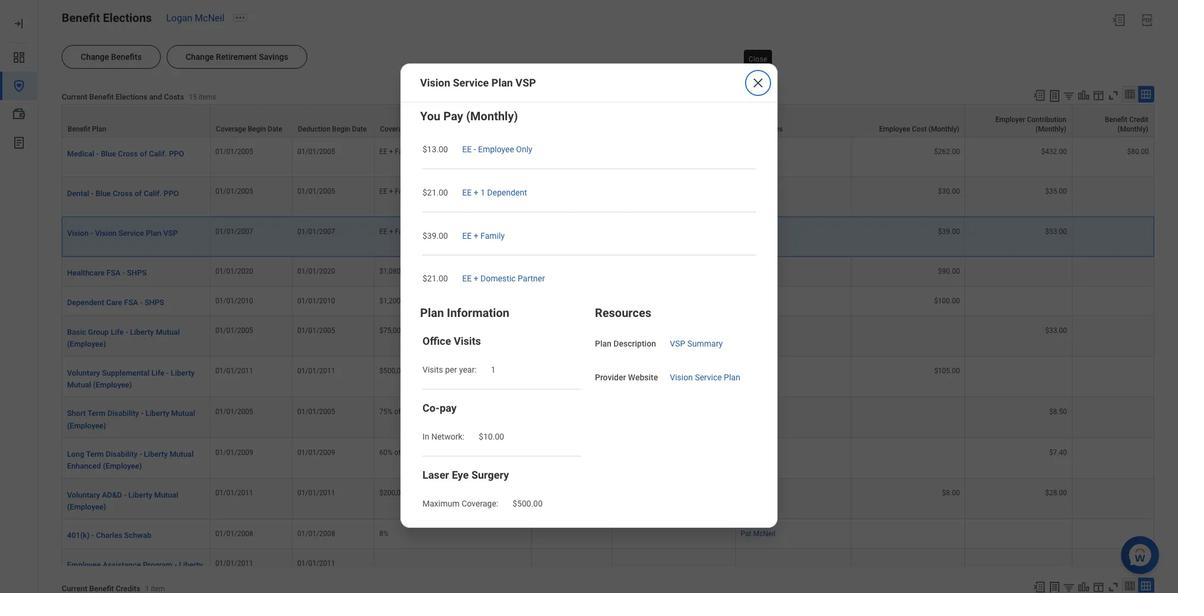 Task type: describe. For each thing, give the bounding box(es) containing it.
0 vertical spatial elections
[[103, 11, 152, 25]]

pat mcneil inside dental - blue cross of calif. ppo row
[[617, 201, 652, 209]]

employee for employee assistance program - liberty mutual mylibertyassist®
[[67, 561, 101, 570]]

pat mcneil link inside "401(k) - charles schwab" row
[[741, 528, 776, 539]]

dependent inside ee + 1 dependent link
[[487, 188, 527, 198]]

office visits group
[[423, 335, 581, 381]]

domestic
[[481, 274, 516, 284]]

in network:
[[423, 432, 465, 442]]

vsp summary link
[[670, 337, 723, 349]]

mcneil inside "401(k) - charles schwab" row
[[753, 530, 776, 539]]

pay
[[440, 402, 457, 415]]

- inside employee assistance program - liberty mutual mylibertyassist®
[[175, 561, 177, 570]]

fullscreen image
[[1107, 89, 1120, 102]]

healthcare fsa - shps
[[67, 269, 147, 278]]

dialog containing you pay (monthly)
[[401, 63, 778, 529]]

voluntary ad&d - liberty mutual (employee)
[[67, 491, 178, 512]]

$200,000
[[379, 489, 409, 498]]

begin for deduction
[[332, 125, 350, 134]]

- inside basic group life - liberty mutual (employee)
[[126, 328, 128, 337]]

8%
[[379, 530, 389, 539]]

(monthly) for employee cost (monthly)
[[929, 125, 960, 134]]

close tooltip
[[742, 47, 775, 71]]

$53.00
[[1045, 227, 1067, 236]]

$129,261.60
[[568, 449, 607, 457]]

mutual for short term disability - liberty mutual (employee)
[[171, 410, 195, 418]]

co-pay
[[423, 402, 457, 415]]

change benefits button
[[62, 45, 161, 69]]

$100.00
[[934, 297, 960, 305]]

long term disability - liberty mutual enhanced (employee)
[[67, 450, 194, 471]]

term for enhanced
[[86, 450, 104, 459]]

coverage for coverage
[[380, 125, 410, 134]]

click to view/edit grid preferences image for costs
[[1092, 89, 1105, 102]]

dental - blue cross of calif. ppo
[[67, 189, 179, 198]]

mutual for voluntary supplemental life - liberty mutual  (employee)
[[67, 381, 91, 390]]

in
[[423, 432, 429, 442]]

75%
[[379, 408, 393, 416]]

program
[[143, 561, 173, 570]]

maximum coverage:
[[423, 499, 498, 509]]

1 horizontal spatial visits
[[454, 335, 481, 348]]

toolbar for item
[[1028, 579, 1155, 594]]

healthcare
[[67, 269, 105, 278]]

service for vision service plan
[[695, 373, 722, 383]]

expand table image
[[1140, 88, 1152, 100]]

basic
[[67, 328, 86, 337]]

export to excel image
[[1033, 89, 1046, 102]]

mcneil inside dental - blue cross of calif. ppo row
[[630, 201, 652, 209]]

medical - blue cross of calif. ppo row
[[62, 138, 1155, 178]]

beneficiaries button
[[736, 105, 851, 137]]

resources group
[[595, 304, 758, 395]]

(monthly) for employer contribution (monthly)
[[1036, 125, 1067, 134]]

$7.40
[[1049, 449, 1067, 457]]

employee cost (monthly)
[[879, 125, 960, 134]]

eye
[[452, 469, 469, 482]]

401(k)
[[67, 532, 90, 541]]

dental - blue cross of calif. ppo link
[[67, 187, 179, 200]]

of down medical - blue cross of calif. ppo
[[135, 189, 142, 198]]

2 01/01/2010 from the left
[[297, 297, 335, 305]]

coverage begin date
[[216, 125, 282, 134]]

enhanced
[[67, 462, 101, 471]]

view printable version (pdf) image
[[1140, 13, 1155, 27]]

2 01/01/2008 from the left
[[297, 530, 335, 539]]

change for change benefits
[[81, 52, 109, 62]]

dashboard image
[[12, 50, 26, 65]]

ee + domestic partner
[[462, 274, 545, 284]]

- inside 'voluntary ad&d - liberty mutual (employee)'
[[124, 491, 127, 500]]

$432.00
[[1041, 148, 1067, 156]]

coverage for coverage begin date
[[216, 125, 246, 134]]

navigation pane region
[[0, 0, 38, 594]]

annual for healthcare fsa - shps
[[412, 267, 435, 276]]

plan inside group
[[420, 306, 444, 320]]

2 column header from the left
[[612, 104, 736, 138]]

service for vision service plan vsp
[[453, 77, 489, 89]]

of inside 'short term disability - liberty mutual (employee)' row
[[394, 408, 401, 416]]

$28.00
[[1045, 489, 1067, 498]]

row containing employer contribution (monthly)
[[62, 104, 1155, 138]]

change for change retirement savings
[[186, 52, 214, 62]]

employer contribution (monthly) button
[[966, 105, 1072, 137]]

laser
[[423, 469, 449, 482]]

$39.00 inside you pay (monthly) group
[[423, 231, 448, 241]]

plan description
[[595, 339, 656, 349]]

mcneil inside voluntary supplemental life - liberty mutual  (employee) row
[[753, 367, 776, 376]]

provider
[[595, 373, 626, 383]]

0 vertical spatial vsp
[[516, 77, 536, 89]]

current benefit credits 1 item
[[62, 585, 165, 594]]

long
[[67, 450, 84, 459]]

pat mcneil inside voluntary supplemental life - liberty mutual  (employee) row
[[741, 367, 776, 376]]

deduction
[[298, 125, 330, 134]]

2 01/01/2007 from the left
[[297, 227, 335, 236]]

liberty inside 'voluntary ad&d - liberty mutual (employee)'
[[129, 491, 152, 500]]

schwab
[[124, 532, 151, 541]]

vsp summary
[[670, 339, 723, 349]]

surgery
[[472, 469, 509, 482]]

- right medical
[[96, 149, 99, 158]]

voluntary ad&d - liberty mutual (employee) link
[[67, 489, 205, 512]]

ad&d
[[102, 491, 122, 500]]

vsp inside 'resources' group
[[670, 339, 686, 349]]

network:
[[432, 432, 465, 442]]

long term disability - liberty mutual enhanced (employee) row
[[62, 439, 1155, 479]]

ee + family for dental - blue cross of calif. ppo
[[379, 188, 416, 196]]

annual for dependent care fsa - shps
[[412, 297, 435, 305]]

table image for costs
[[1124, 88, 1136, 100]]

1 01/01/2010 from the left
[[215, 297, 253, 305]]

office visits
[[423, 335, 481, 348]]

current for current benefit elections and costs
[[62, 92, 87, 101]]

1 01/01/2008 from the left
[[215, 530, 253, 539]]

resources
[[595, 306, 652, 320]]

$1,200.00
[[379, 297, 411, 305]]

pat mcneil inside "401(k) - charles schwab" row
[[741, 530, 776, 539]]

0 vertical spatial shps
[[127, 269, 147, 278]]

coverage button
[[375, 105, 531, 137]]

vision service plan vsp
[[420, 77, 536, 89]]

co-pay button
[[423, 402, 457, 415]]

mcneil inside 'medical - blue cross of calif. ppo' row
[[630, 161, 652, 169]]

ppo for medical - blue cross of calif. ppo
[[169, 149, 184, 158]]

pat inside "401(k) - charles schwab" row
[[741, 530, 752, 539]]

medical
[[67, 149, 94, 158]]

(monthly) for you pay (monthly)
[[466, 109, 518, 123]]

ee + family for medical - blue cross of calif. ppo
[[379, 148, 416, 156]]

1 column header from the left
[[532, 104, 612, 138]]

- inside long term disability - liberty mutual enhanced (employee)
[[139, 450, 142, 459]]

(employee) for supplemental
[[93, 381, 132, 390]]

employer
[[996, 116, 1025, 124]]

vision service plan link
[[670, 370, 740, 383]]

basic group life - liberty mutual (employee)
[[67, 328, 180, 349]]

vision up healthcare fsa - shps link
[[95, 229, 117, 238]]

benefit for benefit plan
[[68, 125, 90, 134]]

basic group life - liberty mutual (employee) link
[[67, 326, 205, 349]]

ee + 1 dependent link
[[462, 185, 527, 198]]

benefit for benefit elections
[[62, 11, 100, 25]]

voluntary supplemental life - liberty mutual  (employee)
[[67, 369, 195, 390]]

ee - employee only
[[462, 145, 533, 154]]

vision service plan
[[670, 373, 740, 383]]

export to worksheets image for costs
[[1048, 89, 1062, 103]]

laser eye surgery group
[[423, 468, 581, 515]]

credits
[[116, 585, 140, 594]]

employee assistance program - liberty mutual mylibertyassist® link
[[67, 559, 205, 582]]

1 01/01/2007 from the left
[[215, 227, 253, 236]]

employee inside you pay (monthly) group
[[478, 145, 514, 154]]

office visits button
[[423, 335, 481, 348]]

life for supplemental
[[152, 369, 164, 378]]

per
[[445, 365, 457, 375]]

blue for medical
[[101, 149, 116, 158]]

$80.00
[[1128, 148, 1149, 156]]

benefit up benefit plan
[[89, 92, 114, 101]]

change benefits
[[81, 52, 142, 62]]

export to worksheets image for item
[[1048, 582, 1062, 594]]

export to excel image for current benefit credits
[[1033, 582, 1046, 594]]

liberty for employee assistance program - liberty mutual mylibertyassist®
[[179, 561, 203, 570]]

employee assistance program - liberty mutual mylibertyassist®
[[67, 561, 203, 582]]

pat mcneil link inside 'medical - blue cross of calif. ppo' row
[[617, 159, 652, 169]]

401(k) - charles schwab link
[[67, 530, 151, 542]]

beneficiaries
[[742, 125, 783, 134]]

change retirement savings
[[186, 52, 288, 62]]

- right "401(k)"
[[92, 532, 94, 541]]

benefit credit (monthly) button
[[1073, 105, 1154, 137]]

export to excel image for benefit elections
[[1112, 13, 1126, 27]]

employee for employee cost (monthly)
[[879, 125, 910, 134]]

change retirement savings button
[[167, 45, 307, 69]]

- right care
[[140, 299, 143, 307]]

benefits
[[111, 52, 142, 62]]

(monthly) for benefit credit (monthly)
[[1118, 125, 1149, 134]]

liberty for short term disability - liberty mutual (employee)
[[145, 410, 169, 418]]

description
[[614, 339, 656, 349]]

- up dependent care fsa - shps link
[[123, 269, 125, 278]]

(employee) for group
[[67, 340, 106, 349]]

plan information group
[[420, 304, 583, 515]]

savings
[[259, 52, 288, 62]]

$1,080.00 annual
[[379, 267, 435, 276]]

long term disability - liberty mutual enhanced (employee) link
[[67, 448, 205, 471]]

table image for item
[[1124, 581, 1136, 593]]

current benefit elections and costs 15 items
[[62, 92, 216, 101]]



Task type: locate. For each thing, give the bounding box(es) containing it.
coverage inside coverage popup button
[[380, 125, 410, 134]]

family inside you pay (monthly) group
[[481, 231, 505, 241]]

liberty for basic group life - liberty mutual (employee)
[[130, 328, 154, 337]]

begin inside popup button
[[332, 125, 350, 134]]

- inside short term disability - liberty mutual (employee)
[[141, 410, 144, 418]]

calif. down benefit plan popup button
[[149, 149, 167, 158]]

1 horizontal spatial 01/01/2009
[[297, 449, 335, 457]]

disability for (employee)
[[107, 410, 139, 418]]

cell
[[532, 138, 612, 178], [532, 178, 612, 217], [1073, 178, 1155, 217], [532, 217, 612, 257], [612, 217, 736, 257], [1073, 217, 1155, 257], [532, 257, 612, 287], [612, 257, 736, 287], [966, 257, 1073, 287], [1073, 257, 1155, 287], [532, 287, 612, 317], [612, 287, 736, 317], [966, 287, 1073, 317], [1073, 287, 1155, 317], [532, 317, 612, 357], [852, 317, 966, 357], [1073, 317, 1155, 357], [966, 357, 1073, 398], [1073, 357, 1155, 398], [532, 398, 612, 439], [612, 398, 736, 439], [852, 398, 966, 439], [1073, 398, 1155, 439], [612, 439, 736, 479], [852, 439, 966, 479], [1073, 439, 1155, 479], [532, 479, 612, 520], [612, 479, 736, 520], [1073, 479, 1155, 520], [532, 520, 612, 550], [852, 520, 966, 550], [966, 520, 1073, 550], [1073, 520, 1155, 550], [375, 550, 532, 590], [532, 550, 612, 590], [852, 550, 966, 590], [966, 550, 1073, 590], [1073, 550, 1155, 590]]

$75,000
[[379, 327, 405, 335]]

1 salary from the top
[[403, 408, 422, 416]]

medical - blue cross of calif. ppo link
[[67, 147, 184, 160]]

ee inside "vision - vision service plan vsp" row
[[379, 227, 388, 236]]

plan information button
[[420, 306, 510, 320]]

$21.00 down $13.00
[[423, 188, 448, 198]]

mutual up short
[[67, 381, 91, 390]]

begin for coverage
[[248, 125, 266, 134]]

benefit up change benefits
[[62, 11, 100, 25]]

(employee) down ad&d
[[67, 503, 106, 512]]

maximum
[[423, 499, 460, 509]]

table image
[[1124, 88, 1136, 100], [1124, 581, 1136, 593]]

- right ad&d
[[124, 491, 127, 500]]

1 begin from the left
[[248, 125, 266, 134]]

1 vertical spatial export to excel image
[[1033, 582, 1046, 594]]

blue right medical
[[101, 149, 116, 158]]

click to view/edit grid preferences image left fullscreen image at the right bottom
[[1092, 582, 1105, 594]]

cross down benefit plan popup button
[[118, 149, 138, 158]]

- inside you pay (monthly) group
[[474, 145, 476, 154]]

pat inside voluntary supplemental life - liberty mutual  (employee) row
[[741, 367, 752, 376]]

401(k) - charles schwab row
[[62, 520, 1155, 550]]

healthcare fsa - shps link
[[67, 267, 147, 279]]

- down 'you pay (monthly)'
[[474, 145, 476, 154]]

voluntary ad&d - liberty mutual (employee) row
[[62, 479, 1155, 520]]

salary right 60%
[[403, 449, 422, 457]]

- down voluntary supplemental life - liberty mutual  (employee) link
[[141, 410, 144, 418]]

1 vertical spatial service
[[119, 229, 144, 238]]

toolbar for costs
[[1028, 86, 1155, 104]]

$500,000.00
[[568, 367, 607, 376]]

short term disability - liberty mutual (employee) link
[[67, 407, 205, 430]]

$33.00
[[1045, 327, 1067, 335]]

click to view/edit grid preferences image right expand/collapse chart icon
[[1092, 89, 1105, 102]]

1 horizontal spatial date
[[352, 125, 367, 134]]

change left retirement
[[186, 52, 214, 62]]

vision for vision - vision service plan vsp
[[67, 229, 89, 238]]

begin left the deduction on the left top of page
[[248, 125, 266, 134]]

$1,200.00 annual
[[379, 297, 435, 305]]

ee inside 'medical - blue cross of calif. ppo' row
[[379, 148, 388, 156]]

x image
[[751, 76, 765, 90]]

information
[[447, 306, 510, 320]]

family inside "vision - vision service plan vsp" row
[[395, 227, 416, 236]]

2 01/01/2020 from the left
[[297, 267, 335, 276]]

of right 60%
[[394, 449, 401, 457]]

voluntary left ad&d
[[67, 491, 100, 500]]

pat mcneil inside 'medical - blue cross of calif. ppo' row
[[617, 161, 652, 169]]

1 horizontal spatial 1
[[481, 188, 485, 198]]

ee - employee only link
[[462, 142, 533, 154]]

2 current from the top
[[62, 585, 87, 594]]

employee down "401(k)"
[[67, 561, 101, 570]]

change left benefits
[[81, 52, 109, 62]]

service down summary
[[695, 373, 722, 383]]

0 vertical spatial ppo
[[169, 149, 184, 158]]

export to excel image
[[1112, 13, 1126, 27], [1033, 582, 1046, 594]]

mutual inside employee assistance program - liberty mutual mylibertyassist®
[[67, 573, 91, 582]]

row
[[62, 104, 1155, 138]]

liberty inside employee assistance program - liberty mutual mylibertyassist®
[[179, 561, 203, 570]]

liberty inside voluntary supplemental life - liberty mutual  (employee)
[[171, 369, 195, 378]]

ppo for dental - blue cross of calif. ppo
[[164, 189, 179, 198]]

benefit left credit
[[1105, 116, 1128, 124]]

1 vertical spatial vsp
[[163, 229, 178, 238]]

elections
[[103, 11, 152, 25], [116, 92, 147, 101]]

1 vertical spatial calif.
[[144, 189, 162, 198]]

0 horizontal spatial life
[[111, 328, 124, 337]]

dialog
[[401, 63, 778, 529]]

benefit down mylibertyassist®
[[89, 585, 114, 594]]

0 vertical spatial calif.
[[149, 149, 167, 158]]

(employee) up ad&d
[[103, 462, 142, 471]]

co-pay group
[[423, 401, 581, 448]]

plan
[[492, 77, 513, 89], [92, 125, 106, 134], [146, 229, 161, 238], [420, 306, 444, 320], [595, 339, 612, 349], [724, 373, 740, 383]]

short
[[67, 410, 86, 418]]

liberty inside short term disability - liberty mutual (employee)
[[145, 410, 169, 418]]

life for group
[[111, 328, 124, 337]]

item
[[151, 585, 165, 594]]

contribution
[[1027, 116, 1067, 124]]

(employee) down short
[[67, 421, 106, 430]]

benefit
[[62, 11, 100, 25], [89, 92, 114, 101], [1105, 116, 1128, 124], [68, 125, 90, 134], [89, 585, 114, 594]]

date left the deduction on the left top of page
[[268, 125, 282, 134]]

calif. for dental - blue cross of calif. ppo
[[144, 189, 162, 198]]

family inside dental - blue cross of calif. ppo row
[[395, 188, 416, 196]]

employee inside popup button
[[879, 125, 910, 134]]

benefit for benefit credit (monthly)
[[1105, 116, 1128, 124]]

- right dental
[[91, 189, 94, 198]]

ee + family inside you pay (monthly) group
[[462, 231, 505, 241]]

dependent inside dependent care fsa - shps link
[[67, 299, 104, 307]]

(monthly) down contribution
[[1036, 125, 1067, 134]]

ee + family inside "vision - vision service plan vsp" row
[[379, 227, 416, 236]]

+ inside "vision - vision service plan vsp" row
[[389, 227, 393, 236]]

1 vertical spatial cross
[[113, 189, 133, 198]]

2 change from the left
[[186, 52, 214, 62]]

1 date from the left
[[268, 125, 282, 134]]

1 vertical spatial dependent
[[67, 299, 104, 307]]

annual right $1,080.00
[[412, 267, 435, 276]]

retirement
[[216, 52, 257, 62]]

1 horizontal spatial 01/01/2007
[[297, 227, 335, 236]]

0 vertical spatial fsa
[[107, 269, 121, 278]]

date right the deduction on the left top of page
[[352, 125, 367, 134]]

- right supplemental
[[166, 369, 169, 378]]

ppo
[[169, 149, 184, 158], [164, 189, 179, 198]]

2 horizontal spatial service
[[695, 373, 722, 383]]

- up healthcare
[[91, 229, 93, 238]]

1 vertical spatial click to view/edit grid preferences image
[[1092, 582, 1105, 594]]

$39.00
[[938, 227, 960, 236], [423, 231, 448, 241]]

vision down dental
[[67, 229, 89, 238]]

0 horizontal spatial coverage
[[216, 125, 246, 134]]

mutual down voluntary supplemental life - liberty mutual  (employee) link
[[171, 410, 195, 418]]

1 vertical spatial life
[[152, 369, 164, 378]]

plan inside popup button
[[92, 125, 106, 134]]

employee
[[879, 125, 910, 134], [478, 145, 514, 154], [67, 561, 101, 570]]

liberty down dependent care fsa - shps
[[130, 328, 154, 337]]

life
[[111, 328, 124, 337], [152, 369, 164, 378]]

1 vertical spatial elections
[[116, 92, 147, 101]]

2 date from the left
[[352, 125, 367, 134]]

mutual inside basic group life - liberty mutual (employee)
[[156, 328, 180, 337]]

ee inside dental - blue cross of calif. ppo row
[[379, 188, 388, 196]]

$21.00 up $1,200.00 annual
[[423, 274, 448, 284]]

life inside voluntary supplemental life - liberty mutual  (employee)
[[152, 369, 164, 378]]

ee + family inside 'medical - blue cross of calif. ppo' row
[[379, 148, 416, 156]]

0 horizontal spatial 01/01/2008
[[215, 530, 253, 539]]

liberty right supplemental
[[171, 369, 195, 378]]

0 vertical spatial $21.00
[[423, 188, 448, 198]]

blue
[[101, 149, 116, 158], [96, 189, 111, 198]]

1 horizontal spatial $39.00
[[938, 227, 960, 236]]

family inside 'medical - blue cross of calif. ppo' row
[[395, 148, 416, 156]]

fsa right healthcare
[[107, 269, 121, 278]]

0 horizontal spatial 01/01/2020
[[215, 267, 253, 276]]

benefit up medical
[[68, 125, 90, 134]]

0 vertical spatial visits
[[454, 335, 481, 348]]

1 horizontal spatial pat mcneil link
[[741, 528, 776, 539]]

15
[[189, 93, 197, 101]]

family for medical - blue cross of calif. ppo
[[395, 148, 416, 156]]

liberty for long term disability - liberty mutual enhanced (employee)
[[144, 450, 168, 459]]

$39.00 up $1,080.00 annual
[[423, 231, 448, 241]]

salary inside 'short term disability - liberty mutual (employee)' row
[[403, 408, 422, 416]]

2 $21.00 from the top
[[423, 274, 448, 284]]

$39.00 up $90.00
[[938, 227, 960, 236]]

disability for enhanced
[[106, 450, 138, 459]]

0 vertical spatial dependent
[[487, 188, 527, 198]]

1 vertical spatial employee
[[478, 145, 514, 154]]

salary for long term disability - liberty mutual enhanced (employee)
[[403, 449, 422, 457]]

liberty down voluntary supplemental life - liberty mutual  (employee) link
[[145, 410, 169, 418]]

you pay (monthly) button
[[420, 109, 518, 123]]

elections left the and
[[116, 92, 147, 101]]

2 horizontal spatial vsp
[[670, 339, 686, 349]]

liberty inside long term disability - liberty mutual enhanced (employee)
[[144, 450, 168, 459]]

0 horizontal spatial date
[[268, 125, 282, 134]]

1 horizontal spatial employee
[[478, 145, 514, 154]]

fsa right care
[[124, 299, 138, 307]]

voluntary
[[67, 369, 100, 378], [67, 491, 100, 500]]

2 begin from the left
[[332, 125, 350, 134]]

0 horizontal spatial visits
[[423, 365, 443, 375]]

0 horizontal spatial 01/01/2010
[[215, 297, 253, 305]]

website
[[628, 373, 658, 383]]

vision for vision service plan vsp
[[420, 77, 450, 89]]

01/01/2007
[[215, 227, 253, 236], [297, 227, 335, 236]]

1 vertical spatial table image
[[1124, 581, 1136, 593]]

term up enhanced
[[86, 450, 104, 459]]

table image left expand table image
[[1124, 88, 1136, 100]]

1 horizontal spatial dependent
[[487, 188, 527, 198]]

life inside basic group life - liberty mutual (employee)
[[111, 328, 124, 337]]

laser eye surgery button
[[423, 469, 509, 482]]

0 vertical spatial service
[[453, 77, 489, 89]]

- right group
[[126, 328, 128, 337]]

2 coverage from the left
[[380, 125, 410, 134]]

cross for dental
[[113, 189, 133, 198]]

1 vertical spatial ppo
[[164, 189, 179, 198]]

(monthly) inside benefit credit (monthly)
[[1118, 125, 1149, 134]]

cost
[[912, 125, 927, 134]]

salary for short term disability - liberty mutual (employee)
[[403, 408, 422, 416]]

expand/collapse chart image
[[1078, 582, 1091, 594]]

0 horizontal spatial begin
[[248, 125, 266, 134]]

begin right the deduction on the left top of page
[[332, 125, 350, 134]]

(monthly) inside employee cost (monthly) popup button
[[929, 125, 960, 134]]

cross for medical
[[118, 149, 138, 158]]

ee + family inside dental - blue cross of calif. ppo row
[[379, 188, 416, 196]]

1 vertical spatial $21.00
[[423, 274, 448, 284]]

click to view/edit grid preferences image
[[1092, 89, 1105, 102], [1092, 582, 1105, 594]]

export to worksheets image
[[1048, 89, 1062, 103], [1048, 582, 1062, 594]]

- down short term disability - liberty mutual (employee)
[[139, 450, 142, 459]]

1
[[481, 188, 485, 198], [491, 365, 496, 375], [145, 585, 149, 594]]

short term disability - liberty mutual (employee)
[[67, 410, 195, 430]]

voluntary for mutual
[[67, 369, 100, 378]]

2 01/01/2009 from the left
[[297, 449, 335, 457]]

dependent down ee - employee only
[[487, 188, 527, 198]]

dental - blue cross of calif. ppo row
[[62, 178, 1155, 217]]

employer contribution (monthly)
[[996, 116, 1067, 134]]

expand table image
[[1140, 581, 1152, 593]]

change inside button
[[186, 52, 214, 62]]

you pay (monthly) group
[[420, 107, 758, 289]]

1 vertical spatial 1
[[491, 365, 496, 375]]

mutual for employee assistance program - liberty mutual mylibertyassist®
[[67, 573, 91, 582]]

benefit plan button
[[62, 105, 210, 137]]

care
[[106, 299, 122, 307]]

1 horizontal spatial export to excel image
[[1112, 13, 1126, 27]]

2 voluntary from the top
[[67, 491, 100, 500]]

ee + domestic partner link
[[462, 272, 545, 284]]

(monthly) up ee - employee only link
[[466, 109, 518, 123]]

mutual up voluntary supplemental life - liberty mutual  (employee) link
[[156, 328, 180, 337]]

healthcare fsa - shps row
[[62, 257, 1155, 287]]

partner
[[518, 274, 545, 284]]

mutual for basic group life - liberty mutual (employee)
[[156, 328, 180, 337]]

mutual for long term disability - liberty mutual enhanced (employee)
[[170, 450, 194, 459]]

0 vertical spatial employee
[[879, 125, 910, 134]]

table image left expand table icon
[[1124, 581, 1136, 593]]

vision up you
[[420, 77, 450, 89]]

benefit inside benefit credit (monthly)
[[1105, 116, 1128, 124]]

(employee) inside voluntary supplemental life - liberty mutual  (employee)
[[93, 381, 132, 390]]

of inside long term disability - liberty mutual enhanced (employee) row
[[394, 449, 401, 457]]

office
[[423, 335, 451, 348]]

$500.00
[[513, 499, 543, 509]]

0 horizontal spatial dependent
[[67, 299, 104, 307]]

visits per year:
[[423, 365, 477, 375]]

ee + family for vision - vision service plan vsp
[[379, 227, 416, 236]]

coverage
[[216, 125, 246, 134], [380, 125, 410, 134]]

dental
[[67, 189, 89, 198]]

life right group
[[111, 328, 124, 337]]

1 01/01/2020 from the left
[[215, 267, 253, 276]]

laser eye surgery
[[423, 469, 509, 482]]

disability down voluntary supplemental life - liberty mutual  (employee)
[[107, 410, 139, 418]]

(employee) down basic
[[67, 340, 106, 349]]

pat inside dental - blue cross of calif. ppo row
[[617, 201, 628, 209]]

service up 'you pay (monthly)'
[[453, 77, 489, 89]]

1 vertical spatial term
[[86, 450, 104, 459]]

voluntary inside 'voluntary ad&d - liberty mutual (employee)'
[[67, 491, 100, 500]]

salary left co-
[[403, 408, 422, 416]]

calif. down medical - blue cross of calif. ppo
[[144, 189, 162, 198]]

0 horizontal spatial employee
[[67, 561, 101, 570]]

date inside popup button
[[268, 125, 282, 134]]

1 vertical spatial salary
[[403, 449, 422, 457]]

0 vertical spatial term
[[88, 410, 105, 418]]

0 horizontal spatial 1
[[145, 585, 149, 594]]

disability inside long term disability - liberty mutual enhanced (employee)
[[106, 450, 138, 459]]

1 annual from the top
[[412, 267, 435, 276]]

calif. for medical - blue cross of calif. ppo
[[149, 149, 167, 158]]

1 vertical spatial disability
[[106, 450, 138, 459]]

1 vertical spatial fsa
[[124, 299, 138, 307]]

(monthly) inside you pay (monthly) group
[[466, 109, 518, 123]]

disability inside short term disability - liberty mutual (employee)
[[107, 410, 139, 418]]

(employee) for term
[[67, 421, 106, 430]]

1 vertical spatial current
[[62, 585, 87, 594]]

0 vertical spatial life
[[111, 328, 124, 337]]

of down benefit plan popup button
[[140, 149, 147, 158]]

liberty down short term disability - liberty mutual (employee) link
[[144, 450, 168, 459]]

employee left cost
[[879, 125, 910, 134]]

mutual inside long term disability - liberty mutual enhanced (employee)
[[170, 450, 194, 459]]

short term disability - liberty mutual (employee) row
[[62, 398, 1155, 439]]

1 right year:
[[491, 365, 496, 375]]

pat inside 'medical - blue cross of calif. ppo' row
[[617, 161, 628, 169]]

1 horizontal spatial change
[[186, 52, 214, 62]]

1 coverage from the left
[[216, 125, 246, 134]]

60%
[[379, 449, 393, 457]]

current for current benefit credits
[[62, 585, 87, 594]]

salary inside long term disability - liberty mutual enhanced (employee) row
[[403, 449, 422, 457]]

1 vertical spatial shps
[[145, 299, 164, 307]]

liberty right ad&d
[[129, 491, 152, 500]]

(monthly) inside employer contribution (monthly)
[[1036, 125, 1067, 134]]

column header
[[532, 104, 612, 138], [612, 104, 736, 138]]

+ inside 'medical - blue cross of calif. ppo' row
[[389, 148, 393, 156]]

coverage inside coverage begin date popup button
[[216, 125, 246, 134]]

$30.00
[[938, 188, 960, 196]]

vision
[[420, 77, 450, 89], [67, 229, 89, 238], [95, 229, 117, 238], [670, 373, 693, 383]]

family for dental - blue cross of calif. ppo
[[395, 188, 416, 196]]

toolbar
[[1028, 86, 1155, 104], [1028, 579, 1155, 594]]

service inside vision - vision service plan vsp link
[[119, 229, 144, 238]]

0 horizontal spatial 01/01/2009
[[215, 449, 253, 457]]

elections up benefits
[[103, 11, 152, 25]]

liberty for voluntary supplemental life - liberty mutual  (employee)
[[171, 369, 195, 378]]

2 horizontal spatial 1
[[491, 365, 496, 375]]

- right program
[[175, 561, 177, 570]]

1 horizontal spatial 01/01/2010
[[297, 297, 335, 305]]

vision - vision service plan vsp row
[[62, 217, 1155, 257]]

1 horizontal spatial life
[[152, 369, 164, 378]]

date for coverage begin date
[[268, 125, 282, 134]]

0 horizontal spatial fsa
[[107, 269, 121, 278]]

summary
[[688, 339, 723, 349]]

disability down short term disability - liberty mutual (employee)
[[106, 450, 138, 459]]

0 vertical spatial voluntary
[[67, 369, 100, 378]]

0 horizontal spatial $39.00
[[423, 231, 448, 241]]

voluntary supplemental life - liberty mutual  (employee) row
[[62, 357, 1155, 398]]

(employee) inside 'voluntary ad&d - liberty mutual (employee)'
[[67, 503, 106, 512]]

2 salary from the top
[[403, 449, 422, 457]]

dependent care fsa - shps link
[[67, 296, 164, 309]]

pay
[[444, 109, 463, 123]]

shps
[[127, 269, 147, 278], [145, 299, 164, 307]]

export to excel image left select to filter grid data icon
[[1033, 582, 1046, 594]]

mylibertyassist®
[[93, 573, 155, 582]]

0 vertical spatial pat mcneil link
[[617, 159, 652, 169]]

export to worksheets image left select to filter grid data image
[[1048, 89, 1062, 103]]

vsp inside row
[[163, 229, 178, 238]]

click to view/edit grid preferences image for item
[[1092, 582, 1105, 594]]

2 vertical spatial 1
[[145, 585, 149, 594]]

term right short
[[88, 410, 105, 418]]

liberty
[[130, 328, 154, 337], [171, 369, 195, 378], [145, 410, 169, 418], [144, 450, 168, 459], [129, 491, 152, 500], [179, 561, 203, 570]]

select to filter grid data image
[[1063, 582, 1076, 594]]

(monthly) up "$262.00"
[[929, 125, 960, 134]]

1 vertical spatial voluntary
[[67, 491, 100, 500]]

0 vertical spatial export to worksheets image
[[1048, 89, 1062, 103]]

voluntary down basic
[[67, 369, 100, 378]]

(employee) down supplemental
[[93, 381, 132, 390]]

only
[[516, 145, 533, 154]]

employee inside employee assistance program - liberty mutual mylibertyassist®
[[67, 561, 101, 570]]

voluntary for (employee)
[[67, 491, 100, 500]]

$500,000
[[379, 367, 409, 376]]

basic group life - liberty mutual (employee) row
[[62, 317, 1155, 357]]

+ inside dental - blue cross of calif. ppo row
[[389, 188, 393, 196]]

1 vertical spatial blue
[[96, 189, 111, 198]]

date
[[268, 125, 282, 134], [352, 125, 367, 134]]

vision for vision service plan
[[670, 373, 693, 383]]

2 vertical spatial service
[[695, 373, 722, 383]]

dependent care fsa - shps
[[67, 299, 164, 307]]

0 horizontal spatial vsp
[[163, 229, 178, 238]]

mutual inside voluntary supplemental life - liberty mutual  (employee)
[[67, 381, 91, 390]]

employee assistance program - liberty mutual mylibertyassist® row
[[62, 550, 1155, 590]]

voluntary inside voluntary supplemental life - liberty mutual  (employee)
[[67, 369, 100, 378]]

begin inside popup button
[[248, 125, 266, 134]]

(employee) inside basic group life - liberty mutual (employee)
[[67, 340, 106, 349]]

0 vertical spatial annual
[[412, 267, 435, 276]]

co-
[[423, 402, 440, 415]]

1 change from the left
[[81, 52, 109, 62]]

0 vertical spatial export to excel image
[[1112, 13, 1126, 27]]

date for deduction begin date
[[352, 125, 367, 134]]

mutual up "current benefit credits 1 item"
[[67, 573, 91, 582]]

$262.00
[[934, 148, 960, 156]]

visits
[[454, 335, 481, 348], [423, 365, 443, 375]]

charles
[[96, 532, 122, 541]]

you pay (monthly)
[[420, 109, 518, 123]]

1 horizontal spatial fsa
[[124, 299, 138, 307]]

date inside popup button
[[352, 125, 367, 134]]

1 horizontal spatial coverage
[[380, 125, 410, 134]]

1 vertical spatial visits
[[423, 365, 443, 375]]

provider website
[[595, 373, 658, 383]]

family for vision - vision service plan vsp
[[395, 227, 416, 236]]

mutual inside short term disability - liberty mutual (employee)
[[171, 410, 195, 418]]

1 $21.00 from the top
[[423, 188, 448, 198]]

select to filter grid data image
[[1063, 90, 1076, 102]]

1 inside office visits group
[[491, 365, 496, 375]]

0 vertical spatial salary
[[403, 408, 422, 416]]

1 current from the top
[[62, 92, 87, 101]]

life right supplemental
[[152, 369, 164, 378]]

mutual down long term disability - liberty mutual enhanced (employee) link
[[154, 491, 178, 500]]

1 vertical spatial export to worksheets image
[[1048, 582, 1062, 594]]

visits left per
[[423, 365, 443, 375]]

cross up vision - vision service plan vsp link
[[113, 189, 133, 198]]

0 vertical spatial toolbar
[[1028, 86, 1155, 104]]

export to excel image left view printable version (pdf) image
[[1112, 13, 1126, 27]]

annual inside healthcare fsa - shps row
[[412, 267, 435, 276]]

1 inside "current benefit credits 1 item"
[[145, 585, 149, 594]]

0 vertical spatial click to view/edit grid preferences image
[[1092, 89, 1105, 102]]

0 horizontal spatial service
[[119, 229, 144, 238]]

term inside short term disability - liberty mutual (employee)
[[88, 410, 105, 418]]

vision down vsp summary
[[670, 373, 693, 383]]

75% of salary
[[379, 408, 422, 416]]

$10.00
[[479, 432, 504, 442]]

term for (employee)
[[88, 410, 105, 418]]

0 horizontal spatial 01/01/2007
[[215, 227, 253, 236]]

current up benefit plan
[[62, 92, 87, 101]]

1 vertical spatial toolbar
[[1028, 579, 1155, 594]]

expand/collapse chart image
[[1078, 89, 1091, 102]]

1 horizontal spatial 01/01/2020
[[297, 267, 335, 276]]

0 horizontal spatial change
[[81, 52, 109, 62]]

0 vertical spatial table image
[[1124, 88, 1136, 100]]

1 up ee + family link
[[481, 188, 485, 198]]

1 voluntary from the top
[[67, 369, 100, 378]]

0 horizontal spatial export to excel image
[[1033, 582, 1046, 594]]

term inside long term disability - liberty mutual enhanced (employee)
[[86, 450, 104, 459]]

(employee)
[[67, 340, 106, 349], [93, 381, 132, 390], [67, 421, 106, 430], [103, 462, 142, 471], [67, 503, 106, 512]]

(employee) inside short term disability - liberty mutual (employee)
[[67, 421, 106, 430]]

1 horizontal spatial begin
[[332, 125, 350, 134]]

(employee) inside long term disability - liberty mutual enhanced (employee)
[[103, 462, 142, 471]]

$1,080.00
[[379, 267, 411, 276]]

01/01/2008
[[215, 530, 253, 539], [297, 530, 335, 539]]

shps up basic group life - liberty mutual (employee) link
[[145, 299, 164, 307]]

calif.
[[149, 149, 167, 158], [144, 189, 162, 198]]

$13.00
[[423, 145, 448, 154]]

deduction begin date
[[298, 125, 367, 134]]

1 01/01/2009 from the left
[[215, 449, 253, 457]]

0 vertical spatial 1
[[481, 188, 485, 198]]

benefit credit (monthly)
[[1105, 116, 1149, 134]]

visits up year:
[[454, 335, 481, 348]]

items
[[199, 93, 216, 101]]

2 annual from the top
[[412, 297, 435, 305]]

service inside vision service plan link
[[695, 373, 722, 383]]

$39.00 inside "vision - vision service plan vsp" row
[[938, 227, 960, 236]]

2 horizontal spatial employee
[[879, 125, 910, 134]]

mutual down short term disability - liberty mutual (employee) link
[[170, 450, 194, 459]]

export to worksheets image left select to filter grid data icon
[[1048, 582, 1062, 594]]

liberty inside basic group life - liberty mutual (employee)
[[130, 328, 154, 337]]

liberty right program
[[179, 561, 203, 570]]

0 vertical spatial disability
[[107, 410, 139, 418]]

change inside button
[[81, 52, 109, 62]]

1 left 'item'
[[145, 585, 149, 594]]

employee left only
[[478, 145, 514, 154]]

1 horizontal spatial service
[[453, 77, 489, 89]]

vision inside 'resources' group
[[670, 373, 693, 383]]

1 vertical spatial annual
[[412, 297, 435, 305]]

blue right dental
[[96, 189, 111, 198]]

0 horizontal spatial pat mcneil link
[[617, 159, 652, 169]]

1 horizontal spatial 01/01/2008
[[297, 530, 335, 539]]

fullscreen image
[[1107, 582, 1120, 594]]

0 vertical spatial current
[[62, 92, 87, 101]]

- inside voluntary supplemental life - liberty mutual  (employee)
[[166, 369, 169, 378]]

0 vertical spatial blue
[[101, 149, 116, 158]]

1 horizontal spatial vsp
[[516, 77, 536, 89]]

(monthly) down credit
[[1118, 125, 1149, 134]]

service
[[453, 77, 489, 89], [119, 229, 144, 238], [695, 373, 722, 383]]

blue for dental
[[96, 189, 111, 198]]

-
[[474, 145, 476, 154], [96, 149, 99, 158], [91, 189, 94, 198], [91, 229, 93, 238], [123, 269, 125, 278], [140, 299, 143, 307], [126, 328, 128, 337], [166, 369, 169, 378], [141, 410, 144, 418], [139, 450, 142, 459], [124, 491, 127, 500], [92, 532, 94, 541], [175, 561, 177, 570]]

mutual inside 'voluntary ad&d - liberty mutual (employee)'
[[154, 491, 178, 500]]

$21.00
[[423, 188, 448, 198], [423, 274, 448, 284]]

+
[[389, 148, 393, 156], [389, 188, 393, 196], [474, 188, 479, 198], [389, 227, 393, 236], [474, 231, 479, 241], [474, 274, 479, 284]]

current down "401(k)"
[[62, 585, 87, 594]]

1 inside you pay (monthly) group
[[481, 188, 485, 198]]

0 vertical spatial cross
[[118, 149, 138, 158]]

of right the 75%
[[394, 408, 401, 416]]

dependent left care
[[67, 299, 104, 307]]

assistance
[[103, 561, 141, 570]]

annual inside dependent care fsa - shps row
[[412, 297, 435, 305]]

2 vertical spatial vsp
[[670, 339, 686, 349]]

dependent care fsa - shps row
[[62, 287, 1155, 317]]



Task type: vqa. For each thing, say whether or not it's contained in the screenshot.
Mutual
yes



